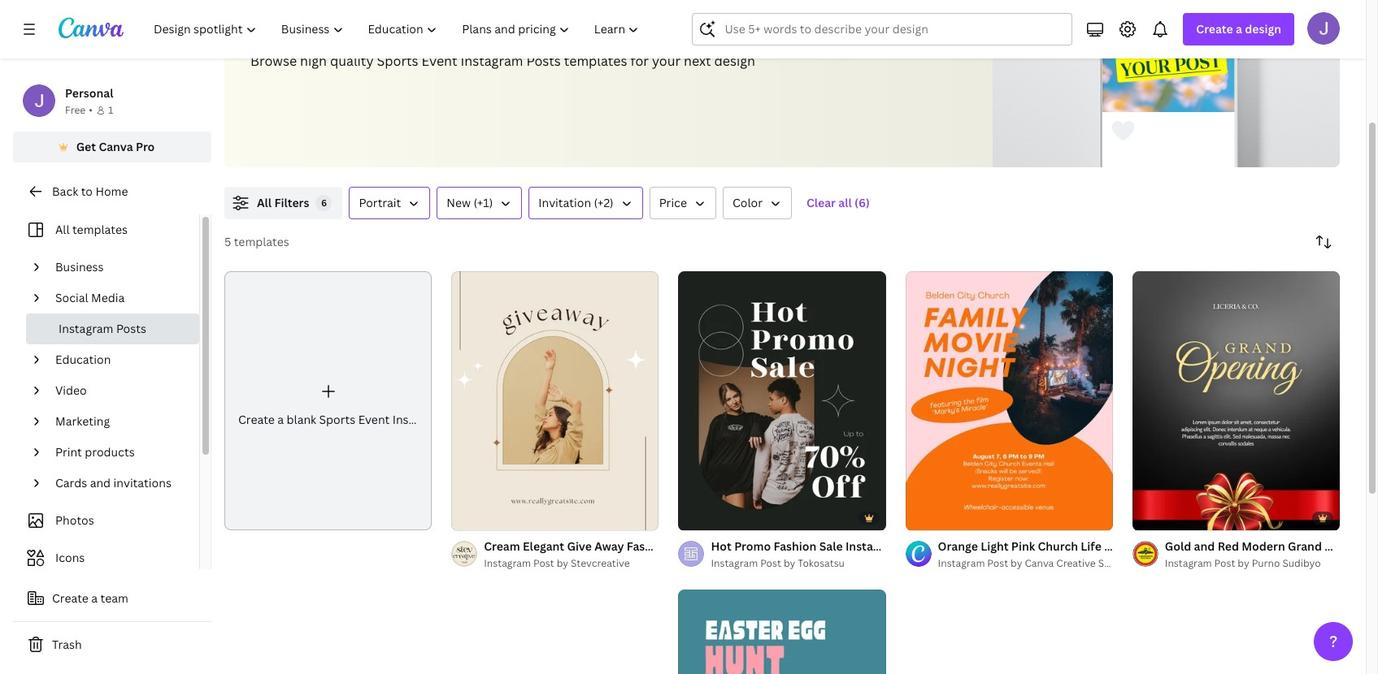 Task type: vqa. For each thing, say whether or not it's contained in the screenshot.
you to the right
no



Task type: describe. For each thing, give the bounding box(es) containing it.
gold
[[1165, 539, 1192, 555]]

create for create a team
[[52, 591, 89, 607]]

business
[[55, 259, 104, 275]]

by for cream
[[557, 557, 568, 571]]

2 sports event instagram posts templates image from the left
[[1103, 0, 1235, 112]]

portrait inside button
[[359, 195, 401, 211]]

pro
[[136, 139, 155, 155]]

portrait button
[[349, 187, 430, 220]]

quality
[[330, 52, 374, 70]]

team
[[100, 591, 128, 607]]

templates up next
[[639, 2, 772, 37]]

purno
[[1252, 557, 1280, 571]]

opening
[[1325, 539, 1372, 555]]

price
[[659, 195, 687, 211]]

sports for quality
[[377, 52, 418, 70]]

hot promo fashion sale instagram post portrait instagram post by tokosatsu
[[711, 539, 974, 571]]

price button
[[649, 187, 716, 220]]

and for gold
[[1194, 539, 1215, 555]]

back to home link
[[13, 176, 211, 208]]

1
[[108, 103, 113, 117]]

elegant
[[523, 539, 564, 555]]

browse high quality sports event instagram posts templates for your next design
[[250, 52, 755, 70]]

and for cards
[[90, 476, 111, 491]]

all templates link
[[23, 215, 189, 246]]

Sort by button
[[1308, 226, 1340, 259]]

browse
[[250, 52, 297, 70]]

away
[[595, 539, 624, 555]]

icons link
[[23, 543, 189, 574]]

invitation
[[539, 195, 591, 211]]

gold and red modern grand opening in instagram post by purno sudibyo
[[1165, 539, 1378, 571]]

photos
[[55, 513, 94, 529]]

free •
[[65, 103, 93, 117]]

0 vertical spatial event
[[345, 2, 420, 37]]

post inside create a blank sports event instagram post element
[[450, 413, 475, 428]]

(+1)
[[474, 195, 493, 211]]

clear all (6)
[[807, 195, 870, 211]]

0 vertical spatial posts
[[561, 2, 634, 37]]

cream
[[484, 539, 520, 555]]

give
[[567, 539, 592, 555]]

products
[[85, 445, 135, 460]]

social media
[[55, 290, 125, 306]]

fashion inside cream elegant give away fashion instagram post instagram post by stevcreative
[[627, 539, 670, 555]]

video
[[55, 383, 87, 398]]

Search search field
[[725, 14, 1062, 45]]

create for create a design
[[1196, 21, 1233, 37]]

blank
[[287, 413, 316, 428]]

a for team
[[91, 591, 98, 607]]

get canva pro
[[76, 139, 155, 155]]

top level navigation element
[[143, 13, 653, 46]]

portrait inside hot promo fashion sale instagram post portrait instagram post by tokosatsu
[[931, 539, 974, 555]]

canva inside button
[[99, 139, 133, 155]]

studio
[[1098, 557, 1129, 571]]

back to home
[[52, 184, 128, 199]]

print products
[[55, 445, 135, 460]]

0 vertical spatial sports
[[250, 2, 340, 37]]

create a blank sports event instagram post
[[238, 413, 475, 428]]

cream elegant give away fashion instagram post instagram post by stevcreative
[[484, 539, 755, 571]]

business link
[[49, 252, 189, 283]]

all filters
[[257, 195, 309, 211]]

gold and red modern grand opening instagram post image
[[1133, 272, 1340, 531]]

orange light pink church life events type and photocentric trendy church announcement instagram post portrait image
[[906, 272, 1113, 531]]

print products link
[[49, 437, 189, 468]]

sale
[[819, 539, 843, 555]]

instagram inside gold and red modern grand opening in instagram post by purno sudibyo
[[1165, 557, 1212, 571]]

print
[[55, 445, 82, 460]]

education
[[55, 352, 111, 368]]

(6)
[[855, 195, 870, 211]]

all for all templates
[[55, 222, 70, 237]]

event for blank
[[358, 413, 390, 428]]

for
[[631, 52, 649, 70]]

instagram posts
[[59, 321, 146, 337]]

get canva pro button
[[13, 132, 211, 163]]

sudibyo
[[1283, 557, 1321, 571]]

cream elegant give away fashion instagram post image
[[451, 272, 659, 531]]

invitations
[[113, 476, 171, 491]]

a for design
[[1236, 21, 1243, 37]]

instagram post by tokosatsu link
[[711, 556, 886, 572]]

tokosatsu
[[798, 557, 845, 571]]

1 sports event instagram posts templates image from the left
[[993, 0, 1340, 168]]

marketing
[[55, 414, 110, 429]]

your
[[652, 52, 681, 70]]

create a design button
[[1183, 13, 1295, 46]]

templates left for
[[564, 52, 627, 70]]



Task type: locate. For each thing, give the bounding box(es) containing it.
post inside "instagram post by canva creative studio" "link"
[[987, 557, 1008, 571]]

all templates
[[55, 222, 128, 237]]

and
[[90, 476, 111, 491], [1194, 539, 1215, 555]]

1 vertical spatial a
[[278, 413, 284, 428]]

1 horizontal spatial and
[[1194, 539, 1215, 555]]

2 vertical spatial create
[[52, 591, 89, 607]]

stevcreative
[[571, 557, 630, 571]]

red
[[1218, 539, 1239, 555]]

in
[[1374, 539, 1378, 555]]

social
[[55, 290, 88, 306]]

sports event instagram posts templates image
[[993, 0, 1340, 168], [1103, 0, 1235, 112]]

•
[[89, 103, 93, 117]]

2 vertical spatial sports
[[319, 413, 356, 428]]

design right next
[[714, 52, 755, 70]]

posts down the social media link
[[116, 321, 146, 337]]

hot promo fashion sale instagram post portrait image
[[679, 272, 886, 531]]

grand
[[1288, 539, 1322, 555]]

0 vertical spatial create
[[1196, 21, 1233, 37]]

1 horizontal spatial design
[[1245, 21, 1282, 37]]

instagram post by purno sudibyo link
[[1165, 556, 1340, 572]]

post inside gold and red modern grand opening in instagram post by purno sudibyo
[[1215, 557, 1236, 571]]

new (+1)
[[447, 195, 493, 211]]

by for hot
[[784, 557, 796, 571]]

hot promo fashion sale instagram post portrait link
[[711, 538, 974, 556]]

sports up high on the left top of the page
[[250, 2, 340, 37]]

all inside all templates link
[[55, 222, 70, 237]]

1 horizontal spatial all
[[257, 195, 272, 211]]

6
[[321, 197, 327, 209]]

a
[[1236, 21, 1243, 37], [278, 413, 284, 428], [91, 591, 98, 607]]

a for blank
[[278, 413, 284, 428]]

promo
[[734, 539, 771, 555]]

sports right blank
[[319, 413, 356, 428]]

cards and invitations
[[55, 476, 171, 491]]

0 horizontal spatial all
[[55, 222, 70, 237]]

2 horizontal spatial a
[[1236, 21, 1243, 37]]

clear
[[807, 195, 836, 211]]

and left red
[[1194, 539, 1215, 555]]

all down back
[[55, 222, 70, 237]]

design inside dropdown button
[[1245, 21, 1282, 37]]

sports event instagram posts templates
[[250, 2, 772, 37]]

1 horizontal spatial create
[[238, 413, 275, 428]]

create for create a blank sports event instagram post
[[238, 413, 275, 428]]

1 vertical spatial all
[[55, 222, 70, 237]]

create a team button
[[13, 583, 211, 616]]

and inside gold and red modern grand opening in instagram post by purno sudibyo
[[1194, 539, 1215, 555]]

0 vertical spatial all
[[257, 195, 272, 211]]

invitation (+2)
[[539, 195, 614, 211]]

0 vertical spatial and
[[90, 476, 111, 491]]

a inside dropdown button
[[1236, 21, 1243, 37]]

create a blank sports event instagram post element
[[224, 272, 475, 531]]

0 horizontal spatial posts
[[116, 321, 146, 337]]

5
[[224, 234, 231, 250]]

create a design
[[1196, 21, 1282, 37]]

trash
[[52, 638, 82, 653]]

get
[[76, 139, 96, 155]]

1 by from the left
[[557, 557, 568, 571]]

portrait
[[359, 195, 401, 211], [931, 539, 974, 555]]

new (+1) button
[[437, 187, 522, 220]]

high
[[300, 52, 327, 70]]

by for gold
[[1238, 557, 1250, 571]]

create inside 'button'
[[52, 591, 89, 607]]

(+2)
[[594, 195, 614, 211]]

0 horizontal spatial a
[[91, 591, 98, 607]]

clear all (6) button
[[799, 187, 878, 220]]

1 vertical spatial posts
[[526, 52, 561, 70]]

by down the 'give'
[[557, 557, 568, 571]]

by inside cream elegant give away fashion instagram post instagram post by stevcreative
[[557, 557, 568, 571]]

2 vertical spatial a
[[91, 591, 98, 607]]

instagram inside "link"
[[938, 557, 985, 571]]

by inside "link"
[[1011, 557, 1023, 571]]

and right cards
[[90, 476, 111, 491]]

sports
[[250, 2, 340, 37], [377, 52, 418, 70], [319, 413, 356, 428]]

event inside create a blank sports event instagram post element
[[358, 413, 390, 428]]

back
[[52, 184, 78, 199]]

1 vertical spatial design
[[714, 52, 755, 70]]

media
[[91, 290, 125, 306]]

green bunny illustration easter egg hunt instagram image
[[679, 590, 886, 675]]

None search field
[[692, 13, 1073, 46]]

free
[[65, 103, 86, 117]]

all
[[839, 195, 852, 211]]

1 vertical spatial and
[[1194, 539, 1215, 555]]

fashion up instagram post by tokosatsu link
[[774, 539, 817, 555]]

video link
[[49, 376, 189, 407]]

2 horizontal spatial create
[[1196, 21, 1233, 37]]

cards and invitations link
[[49, 468, 189, 499]]

1 horizontal spatial posts
[[526, 52, 561, 70]]

1 vertical spatial create
[[238, 413, 275, 428]]

education link
[[49, 345, 189, 376]]

2 vertical spatial posts
[[116, 321, 146, 337]]

1 horizontal spatial a
[[278, 413, 284, 428]]

create a blank sports event instagram post link
[[224, 272, 475, 531]]

personal
[[65, 85, 113, 101]]

sports down "top level navigation" element
[[377, 52, 418, 70]]

1 horizontal spatial fashion
[[774, 539, 817, 555]]

gold and red modern grand opening in link
[[1165, 538, 1378, 556]]

social media link
[[49, 283, 189, 314]]

2 fashion from the left
[[774, 539, 817, 555]]

invitation (+2) button
[[529, 187, 643, 220]]

by
[[557, 557, 568, 571], [784, 557, 796, 571], [1011, 557, 1023, 571], [1238, 557, 1250, 571]]

1 vertical spatial event
[[422, 52, 457, 70]]

event right blank
[[358, 413, 390, 428]]

canva inside "link"
[[1025, 557, 1054, 571]]

fashion inside hot promo fashion sale instagram post portrait instagram post by tokosatsu
[[774, 539, 817, 555]]

0 horizontal spatial fashion
[[627, 539, 670, 555]]

by left purno
[[1238, 557, 1250, 571]]

design
[[1245, 21, 1282, 37], [714, 52, 755, 70]]

by left tokosatsu
[[784, 557, 796, 571]]

creative
[[1057, 557, 1096, 571]]

all left filters
[[257, 195, 272, 211]]

0 vertical spatial canva
[[99, 139, 133, 155]]

0 vertical spatial design
[[1245, 21, 1282, 37]]

by inside gold and red modern grand opening in instagram post by purno sudibyo
[[1238, 557, 1250, 571]]

new
[[447, 195, 471, 211]]

0 vertical spatial a
[[1236, 21, 1243, 37]]

event for quality
[[422, 52, 457, 70]]

sports for blank
[[319, 413, 356, 428]]

next
[[684, 52, 711, 70]]

2 horizontal spatial posts
[[561, 2, 634, 37]]

event down "top level navigation" element
[[422, 52, 457, 70]]

instagram
[[425, 2, 556, 37], [461, 52, 523, 70], [59, 321, 113, 337], [393, 413, 447, 428], [672, 539, 728, 555], [846, 539, 901, 555], [484, 557, 531, 571], [711, 557, 758, 571], [938, 557, 985, 571], [1165, 557, 1212, 571]]

1 fashion from the left
[[627, 539, 670, 555]]

0 horizontal spatial create
[[52, 591, 89, 607]]

3 by from the left
[[1011, 557, 1023, 571]]

2 vertical spatial event
[[358, 413, 390, 428]]

canva left pro
[[99, 139, 133, 155]]

create
[[1196, 21, 1233, 37], [238, 413, 275, 428], [52, 591, 89, 607]]

jacob simon image
[[1308, 12, 1340, 45]]

5 templates
[[224, 234, 289, 250]]

2 by from the left
[[784, 557, 796, 571]]

instagram post by stevcreative link
[[484, 556, 659, 572]]

posts
[[561, 2, 634, 37], [526, 52, 561, 70], [116, 321, 146, 337]]

fashion
[[627, 539, 670, 555], [774, 539, 817, 555]]

1 vertical spatial portrait
[[931, 539, 974, 555]]

canva left the creative
[[1025, 557, 1054, 571]]

1 vertical spatial canva
[[1025, 557, 1054, 571]]

fashion right away
[[627, 539, 670, 555]]

instagram post by canva creative studio link
[[938, 556, 1129, 572]]

posts up for
[[561, 2, 634, 37]]

event up quality
[[345, 2, 420, 37]]

cards
[[55, 476, 87, 491]]

0 horizontal spatial canva
[[99, 139, 133, 155]]

filters
[[274, 195, 309, 211]]

home
[[95, 184, 128, 199]]

hot
[[711, 539, 732, 555]]

cream elegant give away fashion instagram post link
[[484, 538, 755, 556]]

trash link
[[13, 629, 211, 662]]

0 horizontal spatial and
[[90, 476, 111, 491]]

4 by from the left
[[1238, 557, 1250, 571]]

color
[[733, 195, 763, 211]]

color button
[[723, 187, 792, 220]]

to
[[81, 184, 93, 199]]

by left the creative
[[1011, 557, 1023, 571]]

templates right 5
[[234, 234, 289, 250]]

a inside 'button'
[[91, 591, 98, 607]]

1 vertical spatial sports
[[377, 52, 418, 70]]

design left the jacob simon 'icon'
[[1245, 21, 1282, 37]]

1 horizontal spatial canva
[[1025, 557, 1054, 571]]

by inside hot promo fashion sale instagram post portrait instagram post by tokosatsu
[[784, 557, 796, 571]]

templates down 'back to home'
[[72, 222, 128, 237]]

1 horizontal spatial portrait
[[931, 539, 974, 555]]

instagram post by canva creative studio
[[938, 557, 1129, 571]]

icons
[[55, 551, 85, 566]]

marketing link
[[49, 407, 189, 437]]

post
[[450, 413, 475, 428], [731, 539, 755, 555], [904, 539, 929, 555], [533, 557, 554, 571], [760, 557, 781, 571], [987, 557, 1008, 571], [1215, 557, 1236, 571]]

modern
[[1242, 539, 1285, 555]]

create a team
[[52, 591, 128, 607]]

0 horizontal spatial portrait
[[359, 195, 401, 211]]

canva
[[99, 139, 133, 155], [1025, 557, 1054, 571]]

0 vertical spatial portrait
[[359, 195, 401, 211]]

posts down sports event instagram posts templates
[[526, 52, 561, 70]]

6 filter options selected element
[[316, 195, 332, 211]]

0 horizontal spatial design
[[714, 52, 755, 70]]

create inside dropdown button
[[1196, 21, 1233, 37]]

all for all filters
[[257, 195, 272, 211]]



